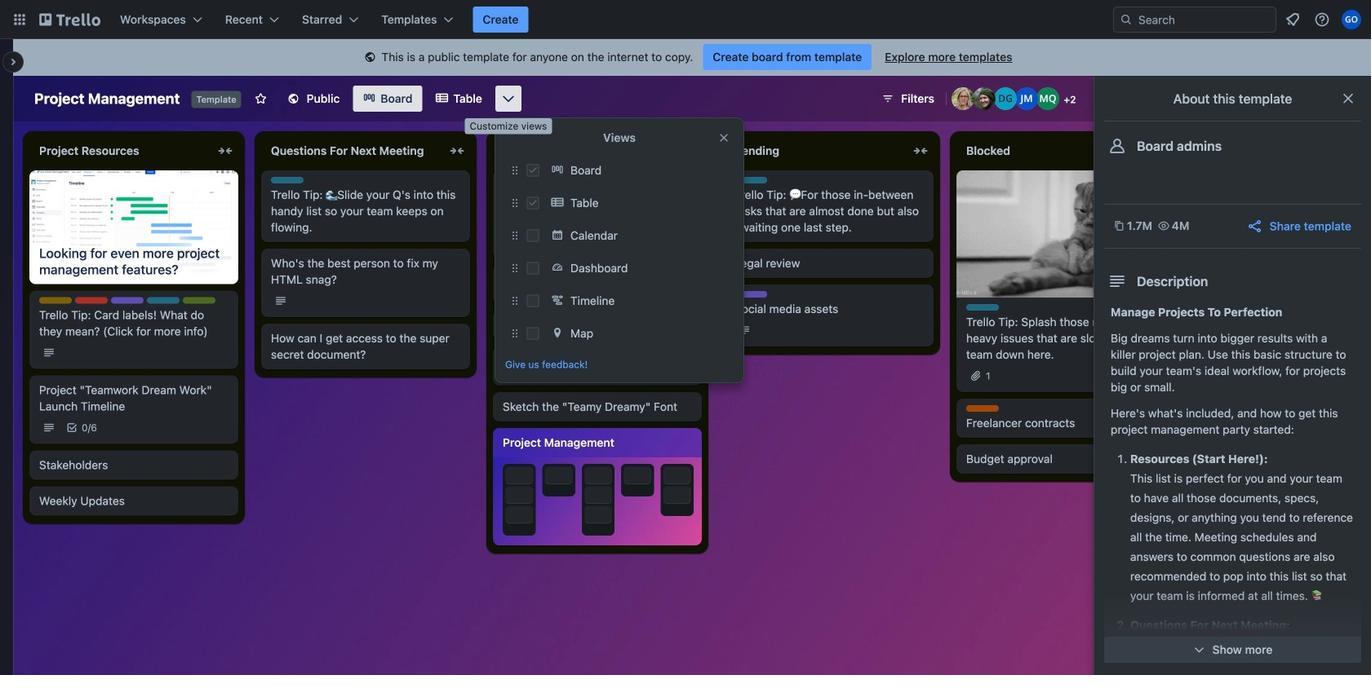 Task type: locate. For each thing, give the bounding box(es) containing it.
None text field
[[261, 138, 444, 164], [493, 138, 676, 164], [261, 138, 444, 164], [493, 138, 676, 164]]

Search field
[[1133, 8, 1276, 31]]

primary element
[[0, 0, 1371, 39]]

None text field
[[29, 138, 212, 164]]

1 horizontal spatial color: purple, title: "design team" element
[[503, 272, 535, 278]]

color: sky, title: "trello tip" element
[[271, 177, 304, 184], [503, 177, 535, 184], [735, 177, 767, 184], [147, 298, 180, 304], [966, 304, 999, 311]]

sm image
[[362, 50, 378, 66]]

close popover image
[[717, 131, 730, 144]]

0 horizontal spatial color: orange, title: "one more step" element
[[503, 353, 535, 360]]

tooltip
[[465, 118, 552, 134]]

jordan mirchev (jordan_mirchev) image
[[1015, 87, 1038, 110]]

1 horizontal spatial collapse list image
[[447, 141, 467, 161]]

2 horizontal spatial color: purple, title: "design team" element
[[735, 291, 767, 298]]

1 horizontal spatial color: orange, title: "one more step" element
[[966, 406, 999, 412]]

color: purple, title: "design team" element
[[503, 272, 535, 278], [735, 291, 767, 298], [111, 298, 144, 304]]

2 collapse list image from the left
[[447, 141, 467, 161]]

0 horizontal spatial collapse list image
[[215, 141, 235, 161]]

1 vertical spatial color: orange, title: "one more step" element
[[966, 406, 999, 412]]

collapse list image
[[215, 141, 235, 161], [447, 141, 467, 161], [911, 141, 930, 161]]

1 collapse list image from the left
[[215, 141, 235, 161]]

color: orange, title: "one more step" element
[[503, 353, 535, 360], [966, 406, 999, 412]]

2 horizontal spatial collapse list image
[[911, 141, 930, 161]]

color: yellow, title: "copy request" element
[[39, 298, 72, 304]]

customize views image
[[500, 91, 517, 107]]



Task type: describe. For each thing, give the bounding box(es) containing it.
search image
[[1120, 13, 1133, 26]]

devan goldstein (devangoldstein2) image
[[994, 87, 1017, 110]]

andrea crawford (andreacrawford8) image
[[952, 87, 975, 110]]

open information menu image
[[1314, 11, 1330, 28]]

0 vertical spatial color: orange, title: "one more step" element
[[503, 353, 535, 360]]

star or unstar board image
[[254, 92, 267, 105]]

3 collapse list image from the left
[[911, 141, 930, 161]]

back to home image
[[39, 7, 100, 33]]

Board name text field
[[26, 86, 188, 112]]

melody qiao (melodyqiao) image
[[1037, 87, 1059, 110]]

gary orlando (garyorlando) image
[[1342, 10, 1361, 29]]

color: lime, title: "halp" element
[[183, 298, 215, 304]]

0 horizontal spatial color: purple, title: "design team" element
[[111, 298, 144, 304]]

color: red, title: "priority" element
[[75, 298, 108, 304]]

caity (caity) image
[[973, 87, 996, 110]]

0 notifications image
[[1283, 10, 1303, 29]]



Task type: vqa. For each thing, say whether or not it's contained in the screenshot.
Calendar related to Calendar
no



